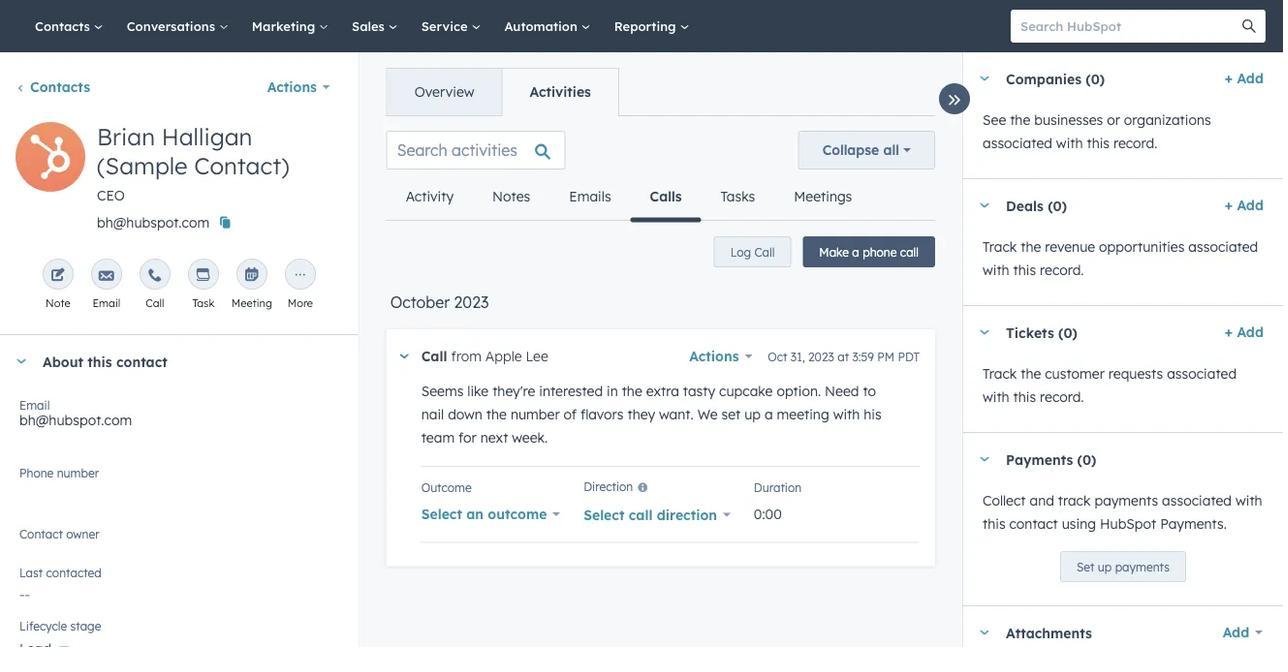 Task type: describe. For each thing, give the bounding box(es) containing it.
conversations
[[127, 18, 219, 34]]

(0) for tickets (0)
[[1058, 324, 1078, 341]]

Search HubSpot search field
[[1011, 10, 1248, 43]]

contact inside dropdown button
[[116, 353, 167, 370]]

seems
[[421, 383, 464, 400]]

collapse
[[822, 141, 879, 158]]

+ add button for track the customer requests associated with this record.
[[1225, 321, 1264, 344]]

deals (0)
[[1006, 197, 1067, 214]]

contact inside collect and track payments associated with this contact using hubspot payments.
[[1009, 516, 1058, 533]]

Phone number text field
[[19, 462, 339, 501]]

the up "next"
[[486, 406, 507, 423]]

caret image for payments (0)
[[979, 457, 990, 462]]

associated for collect and track payments associated with this contact using hubspot payments.
[[1162, 492, 1232, 509]]

an
[[466, 506, 484, 523]]

activity button
[[386, 173, 473, 220]]

owner up contacted
[[66, 527, 100, 541]]

search image
[[1242, 19, 1256, 33]]

make a phone call
[[819, 245, 919, 259]]

tickets
[[1006, 324, 1054, 341]]

collapse all button
[[798, 131, 935, 170]]

call from apple lee
[[421, 348, 548, 365]]

need
[[825, 383, 859, 400]]

0 vertical spatial a
[[852, 245, 859, 259]]

associated for track the revenue opportunities associated with this record.
[[1188, 238, 1258, 255]]

nail
[[421, 406, 444, 423]]

log call button
[[714, 236, 791, 267]]

meeting image
[[244, 268, 260, 284]]

phone
[[863, 245, 897, 259]]

email for email bh@hubspot.com
[[19, 398, 50, 412]]

payments (0)
[[1006, 451, 1096, 468]]

+ for see the businesses or organizations associated with this record.
[[1225, 70, 1233, 87]]

and
[[1030, 492, 1054, 509]]

track the customer requests associated with this record.
[[983, 365, 1237, 406]]

(0) for deals (0)
[[1048, 197, 1067, 214]]

add inside popup button
[[1223, 624, 1249, 641]]

stage
[[70, 619, 101, 633]]

automation link
[[493, 0, 603, 52]]

brian
[[97, 122, 155, 151]]

caret image for deals
[[979, 203, 990, 208]]

option.
[[777, 383, 821, 400]]

number inside seems like they're interested in the extra tasty cupcake option. need to nail down the number of flavors they want. we set up a meeting with his team for next week.
[[511, 406, 560, 423]]

reporting
[[614, 18, 680, 34]]

set up payments link
[[1060, 551, 1186, 582]]

using
[[1062, 516, 1096, 533]]

select an outcome
[[421, 506, 547, 523]]

october 2023
[[390, 293, 489, 312]]

actions inside october 2023 feed
[[689, 348, 739, 365]]

the right 'in'
[[622, 383, 642, 400]]

pm
[[877, 349, 895, 364]]

lee
[[526, 348, 548, 365]]

search button
[[1233, 10, 1266, 43]]

associated for track the customer requests associated with this record.
[[1167, 365, 1237, 382]]

no owner button
[[19, 523, 339, 555]]

attachments button
[[963, 607, 1202, 647]]

about this contact button
[[0, 335, 339, 388]]

task image
[[196, 268, 211, 284]]

halligan
[[162, 122, 252, 151]]

sales link
[[340, 0, 410, 52]]

0 vertical spatial contacts
[[35, 18, 94, 34]]

see
[[983, 111, 1006, 128]]

week.
[[512, 429, 548, 446]]

service
[[421, 18, 471, 34]]

we
[[697, 406, 718, 423]]

make a phone call button
[[803, 236, 935, 267]]

marketing link
[[240, 0, 340, 52]]

(sample
[[97, 151, 188, 180]]

1 vertical spatial contacts link
[[16, 78, 90, 95]]

the for businesses
[[1010, 111, 1030, 128]]

see the businesses or organizations associated with this record.
[[983, 111, 1211, 152]]

tasty
[[683, 383, 715, 400]]

call inside button
[[754, 245, 775, 259]]

select call direction
[[584, 506, 717, 523]]

pdt
[[898, 349, 920, 364]]

with for track
[[1236, 492, 1262, 509]]

opportunities
[[1099, 238, 1185, 255]]

no
[[19, 534, 38, 551]]

+ add for track the revenue opportunities associated with this record.
[[1225, 197, 1264, 214]]

with inside seems like they're interested in the extra tasty cupcake option. need to nail down the number of flavors they want. we set up a meeting with his team for next week.
[[833, 406, 860, 423]]

tickets (0) button
[[963, 306, 1217, 359]]

automation
[[504, 18, 581, 34]]

+ add button for see the businesses or organizations associated with this record.
[[1225, 67, 1264, 90]]

for
[[458, 429, 477, 446]]

note image
[[50, 268, 66, 284]]

(0) for companies (0)
[[1086, 70, 1105, 87]]

task
[[192, 297, 214, 310]]

record. for tickets (0)
[[1040, 389, 1084, 406]]

about this contact
[[43, 353, 167, 370]]

interested
[[539, 383, 603, 400]]

1 horizontal spatial actions button
[[689, 343, 752, 370]]

with for revenue
[[983, 262, 1009, 279]]

email bh@hubspot.com
[[19, 398, 132, 429]]

customer
[[1045, 365, 1105, 382]]

select for select call direction
[[584, 506, 624, 523]]

collect
[[983, 492, 1026, 509]]

0 vertical spatial actions
[[267, 78, 317, 95]]

navigation containing overview
[[386, 68, 619, 116]]

add for track the revenue opportunities associated with this record.
[[1237, 197, 1264, 214]]

companies (0) button
[[963, 52, 1217, 105]]

notes button
[[473, 173, 550, 220]]

more image
[[293, 268, 308, 284]]

down
[[448, 406, 483, 423]]

marketing
[[252, 18, 319, 34]]

caret image inside october 2023 feed
[[400, 354, 409, 359]]

the for customer
[[1021, 365, 1041, 382]]

deals
[[1006, 197, 1044, 214]]

they
[[627, 406, 655, 423]]

meetings
[[794, 188, 852, 205]]

contact
[[19, 527, 63, 541]]

payments
[[1006, 451, 1073, 468]]

record. for deals (0)
[[1040, 262, 1084, 279]]

apple
[[485, 348, 522, 365]]

ceo
[[97, 187, 125, 204]]

outcome
[[421, 480, 472, 494]]

email image
[[99, 268, 114, 284]]

conversations link
[[115, 0, 240, 52]]

his
[[864, 406, 882, 423]]

they're
[[492, 383, 535, 400]]

deals (0) button
[[963, 179, 1217, 232]]



Task type: locate. For each thing, give the bounding box(es) containing it.
0 vertical spatial payments
[[1095, 492, 1158, 509]]

associated up payments.
[[1162, 492, 1232, 509]]

like
[[467, 383, 489, 400]]

associated inside see the businesses or organizations associated with this record.
[[983, 135, 1052, 152]]

0 vertical spatial up
[[744, 406, 761, 423]]

1 + from the top
[[1225, 70, 1233, 87]]

(0) right deals
[[1048, 197, 1067, 214]]

owner
[[66, 527, 100, 541], [42, 534, 81, 551]]

2 vertical spatial + add
[[1225, 324, 1264, 341]]

record. inside "track the revenue opportunities associated with this record."
[[1040, 262, 1084, 279]]

3 + from the top
[[1225, 324, 1233, 341]]

(0) up track
[[1077, 451, 1096, 468]]

track down tickets
[[983, 365, 1017, 382]]

caret image inside deals (0) dropdown button
[[979, 203, 990, 208]]

this up tickets
[[1013, 262, 1036, 279]]

with inside collect and track payments associated with this contact using hubspot payments.
[[1236, 492, 1262, 509]]

1 horizontal spatial email
[[93, 297, 120, 310]]

last
[[19, 565, 43, 580]]

reporting link
[[603, 0, 701, 52]]

associated right requests on the bottom
[[1167, 365, 1237, 382]]

bh@hubspot.com up phone number
[[19, 412, 132, 429]]

number right phone
[[57, 466, 99, 480]]

this for track the revenue opportunities associated with this record.
[[1013, 262, 1036, 279]]

call for call from apple lee
[[421, 348, 447, 365]]

email down email image
[[93, 297, 120, 310]]

0 horizontal spatial call
[[146, 297, 164, 310]]

1 navigation from the top
[[386, 68, 619, 116]]

contact owner no owner
[[19, 527, 100, 551]]

0 vertical spatial + add button
[[1225, 67, 1264, 90]]

this for collect and track payments associated with this contact using hubspot payments.
[[983, 516, 1006, 533]]

this inside collect and track payments associated with this contact using hubspot payments.
[[983, 516, 1006, 533]]

about
[[43, 353, 83, 370]]

Last contacted text field
[[19, 577, 339, 608]]

emails
[[569, 188, 611, 205]]

from
[[451, 348, 482, 365]]

2 track from the top
[[983, 365, 1017, 382]]

a down cupcake
[[765, 406, 773, 423]]

with inside "track the revenue opportunities associated with this record."
[[983, 262, 1009, 279]]

record. inside see the businesses or organizations associated with this record.
[[1113, 135, 1158, 152]]

direction
[[657, 506, 717, 523]]

record. inside track the customer requests associated with this record.
[[1040, 389, 1084, 406]]

0 vertical spatial record.
[[1113, 135, 1158, 152]]

flavors
[[580, 406, 624, 423]]

this down or on the right top of the page
[[1087, 135, 1110, 152]]

1 vertical spatial number
[[57, 466, 99, 480]]

1 vertical spatial call
[[629, 506, 653, 523]]

0 horizontal spatial email
[[19, 398, 50, 412]]

seems like they're interested in the extra tasty cupcake option. need to nail down the number of flavors they want. we set up a meeting with his team for next week. button
[[421, 380, 900, 450]]

contact down and
[[1009, 516, 1058, 533]]

with inside see the businesses or organizations associated with this record.
[[1056, 135, 1083, 152]]

0 horizontal spatial number
[[57, 466, 99, 480]]

track
[[983, 238, 1017, 255], [983, 365, 1017, 382]]

navigation inside october 2023 feed
[[386, 173, 872, 222]]

or
[[1107, 111, 1120, 128]]

payments.
[[1160, 516, 1227, 533]]

associated inside "track the revenue opportunities associated with this record."
[[1188, 238, 1258, 255]]

caret image left attachments
[[979, 630, 990, 635]]

email inside email bh@hubspot.com
[[19, 398, 50, 412]]

tasks
[[721, 188, 755, 205]]

call image
[[147, 268, 163, 284]]

+ for track the customer requests associated with this record.
[[1225, 324, 1233, 341]]

1 horizontal spatial select
[[584, 506, 624, 523]]

add
[[1237, 70, 1264, 87], [1237, 197, 1264, 214], [1237, 324, 1264, 341], [1223, 624, 1249, 641]]

0 vertical spatial 2023
[[454, 293, 489, 312]]

1 vertical spatial record.
[[1040, 262, 1084, 279]]

1 horizontal spatial contact
[[1009, 516, 1058, 533]]

with for customer
[[983, 389, 1009, 406]]

extra
[[646, 383, 679, 400]]

call inside button
[[900, 245, 919, 259]]

record. down revenue on the right
[[1040, 262, 1084, 279]]

3 caret image from the top
[[979, 330, 990, 335]]

the right 'see'
[[1010, 111, 1030, 128]]

0 vertical spatial email
[[93, 297, 120, 310]]

select inside popup button
[[584, 506, 624, 523]]

add for track the customer requests associated with this record.
[[1237, 324, 1264, 341]]

actions button down the marketing 'link' at the top left of the page
[[255, 68, 343, 107]]

1 vertical spatial actions button
[[689, 343, 752, 370]]

2 + add button from the top
[[1225, 194, 1264, 217]]

payments down the hubspot
[[1115, 560, 1170, 574]]

phone number
[[19, 466, 99, 480]]

0 horizontal spatial actions button
[[255, 68, 343, 107]]

2 caret image from the top
[[979, 203, 990, 208]]

actions button up tasty
[[689, 343, 752, 370]]

activity
[[406, 188, 454, 205]]

this right about
[[88, 353, 112, 370]]

associated right opportunities
[[1188, 238, 1258, 255]]

this up payments
[[1013, 389, 1036, 406]]

email for email
[[93, 297, 120, 310]]

this inside about this contact dropdown button
[[88, 353, 112, 370]]

make
[[819, 245, 849, 259]]

contact)
[[194, 151, 289, 180]]

2023 left at
[[808, 349, 834, 364]]

lifecycle
[[19, 619, 67, 633]]

select call direction button
[[584, 502, 731, 529]]

caret image for about this contact
[[16, 359, 27, 364]]

0:00
[[754, 506, 782, 523]]

2 vertical spatial + add button
[[1225, 321, 1264, 344]]

3:59
[[852, 349, 874, 364]]

email
[[93, 297, 120, 310], [19, 398, 50, 412]]

brian halligan (sample contact) ceo
[[97, 122, 289, 204]]

associated inside track the customer requests associated with this record.
[[1167, 365, 1237, 382]]

2 horizontal spatial caret image
[[979, 457, 990, 462]]

number up week.
[[511, 406, 560, 423]]

call down call image
[[146, 297, 164, 310]]

select down direction
[[584, 506, 624, 523]]

activities button
[[502, 69, 618, 115]]

payments (0) button
[[963, 433, 1256, 486]]

1 vertical spatial email
[[19, 398, 50, 412]]

1 vertical spatial navigation
[[386, 173, 872, 222]]

+ add button for track the revenue opportunities associated with this record.
[[1225, 194, 1264, 217]]

attachments
[[1006, 624, 1092, 641]]

companies
[[1006, 70, 1082, 87]]

1 vertical spatial up
[[1098, 560, 1112, 574]]

oct
[[768, 349, 787, 364]]

1 horizontal spatial actions
[[689, 348, 739, 365]]

0 vertical spatial call
[[754, 245, 775, 259]]

31,
[[791, 349, 805, 364]]

(0) inside dropdown button
[[1058, 324, 1078, 341]]

the inside track the customer requests associated with this record.
[[1021, 365, 1041, 382]]

+
[[1225, 70, 1233, 87], [1225, 197, 1233, 214], [1225, 324, 1233, 341]]

this for track the customer requests associated with this record.
[[1013, 389, 1036, 406]]

2 vertical spatial +
[[1225, 324, 1233, 341]]

this inside track the customer requests associated with this record.
[[1013, 389, 1036, 406]]

2 + add from the top
[[1225, 197, 1264, 214]]

call right log
[[754, 245, 775, 259]]

1 vertical spatial a
[[765, 406, 773, 423]]

Search activities search field
[[386, 131, 566, 170]]

1 vertical spatial contacts
[[30, 78, 90, 95]]

1 + add button from the top
[[1225, 67, 1264, 90]]

1 vertical spatial payments
[[1115, 560, 1170, 574]]

up inside seems like they're interested in the extra tasty cupcake option. need to nail down the number of flavors they want. we set up a meeting with his team for next week.
[[744, 406, 761, 423]]

associated down 'see'
[[983, 135, 1052, 152]]

email down about
[[19, 398, 50, 412]]

set
[[721, 406, 741, 423]]

log call
[[730, 245, 775, 259]]

hubspot
[[1100, 516, 1156, 533]]

1 caret image from the top
[[979, 76, 990, 81]]

2 vertical spatial call
[[421, 348, 447, 365]]

1 horizontal spatial a
[[852, 245, 859, 259]]

meetings button
[[775, 173, 872, 220]]

call
[[900, 245, 919, 259], [629, 506, 653, 523]]

1 vertical spatial + add
[[1225, 197, 1264, 214]]

the for revenue
[[1021, 238, 1041, 255]]

this
[[1087, 135, 1110, 152], [1013, 262, 1036, 279], [88, 353, 112, 370], [1013, 389, 1036, 406], [983, 516, 1006, 533]]

(0) up businesses
[[1086, 70, 1105, 87]]

sales
[[352, 18, 388, 34]]

add for see the businesses or organizations associated with this record.
[[1237, 70, 1264, 87]]

caret image inside about this contact dropdown button
[[16, 359, 27, 364]]

caret image left deals
[[979, 203, 990, 208]]

navigation
[[386, 68, 619, 116], [386, 173, 872, 222]]

select for select an outcome
[[421, 506, 462, 523]]

organizations
[[1124, 111, 1211, 128]]

1 vertical spatial bh@hubspot.com
[[19, 412, 132, 429]]

select down outcome
[[421, 506, 462, 523]]

caret image
[[979, 76, 990, 81], [979, 203, 990, 208], [979, 330, 990, 335], [979, 630, 990, 635]]

october
[[390, 293, 450, 312]]

caret image inside payments (0) dropdown button
[[979, 457, 990, 462]]

cupcake
[[719, 383, 773, 400]]

3 + add from the top
[[1225, 324, 1264, 341]]

0 vertical spatial bh@hubspot.com
[[97, 214, 209, 231]]

the inside "track the revenue opportunities associated with this record."
[[1021, 238, 1041, 255]]

caret image down october
[[400, 354, 409, 359]]

phone
[[19, 466, 54, 480]]

note
[[46, 297, 70, 310]]

want.
[[659, 406, 694, 423]]

companies (0)
[[1006, 70, 1105, 87]]

1 vertical spatial actions
[[689, 348, 739, 365]]

0 horizontal spatial 2023
[[454, 293, 489, 312]]

actions up tasty
[[689, 348, 739, 365]]

with inside track the customer requests associated with this record.
[[983, 389, 1009, 406]]

navigation containing activity
[[386, 173, 872, 222]]

1 vertical spatial track
[[983, 365, 1017, 382]]

all
[[883, 141, 899, 158]]

0 vertical spatial navigation
[[386, 68, 619, 116]]

(0) right tickets
[[1058, 324, 1078, 341]]

october 2023 feed
[[371, 115, 951, 590]]

4 caret image from the top
[[979, 630, 990, 635]]

a right make
[[852, 245, 859, 259]]

1 vertical spatial 2023
[[808, 349, 834, 364]]

1 vertical spatial + add button
[[1225, 194, 1264, 217]]

2 + from the top
[[1225, 197, 1233, 214]]

the left revenue on the right
[[1021, 238, 1041, 255]]

of
[[564, 406, 577, 423]]

0 vertical spatial actions button
[[255, 68, 343, 107]]

payments up the hubspot
[[1095, 492, 1158, 509]]

0 vertical spatial call
[[900, 245, 919, 259]]

last contacted
[[19, 565, 102, 580]]

0 horizontal spatial a
[[765, 406, 773, 423]]

call for call
[[146, 297, 164, 310]]

this inside "track the revenue opportunities associated with this record."
[[1013, 262, 1036, 279]]

the inside see the businesses or organizations associated with this record.
[[1010, 111, 1030, 128]]

bh@hubspot.com down ceo
[[97, 214, 209, 231]]

1 horizontal spatial number
[[511, 406, 560, 423]]

service link
[[410, 0, 493, 52]]

track for track the customer requests associated with this record.
[[983, 365, 1017, 382]]

overview button
[[387, 69, 502, 115]]

1 horizontal spatial up
[[1098, 560, 1112, 574]]

payments
[[1095, 492, 1158, 509], [1115, 560, 1170, 574]]

caret image inside companies (0) dropdown button
[[979, 76, 990, 81]]

caret image left tickets
[[979, 330, 990, 335]]

1 vertical spatial +
[[1225, 197, 1233, 214]]

meeting
[[231, 297, 272, 310]]

caret image up 'see'
[[979, 76, 990, 81]]

+ add for see the businesses or organizations associated with this record.
[[1225, 70, 1264, 87]]

0 vertical spatial + add
[[1225, 70, 1264, 87]]

caret image up collect
[[979, 457, 990, 462]]

a inside seems like they're interested in the extra tasty cupcake option. need to nail down the number of flavors they want. we set up a meeting with his team for next week.
[[765, 406, 773, 423]]

1 vertical spatial contact
[[1009, 516, 1058, 533]]

tickets (0)
[[1006, 324, 1078, 341]]

track inside "track the revenue opportunities associated with this record."
[[983, 238, 1017, 255]]

contacted
[[46, 565, 102, 580]]

caret image left about
[[16, 359, 27, 364]]

(0) for payments (0)
[[1077, 451, 1096, 468]]

2023 right october
[[454, 293, 489, 312]]

0 vertical spatial number
[[511, 406, 560, 423]]

set up payments
[[1077, 560, 1170, 574]]

1 horizontal spatial call
[[421, 348, 447, 365]]

businesses
[[1034, 111, 1103, 128]]

caret image inside the tickets (0) dropdown button
[[979, 330, 990, 335]]

team
[[421, 429, 455, 446]]

1 + add from the top
[[1225, 70, 1264, 87]]

call down direction
[[629, 506, 653, 523]]

actions down the marketing 'link' at the top left of the page
[[267, 78, 317, 95]]

bh@hubspot.com
[[97, 214, 209, 231], [19, 412, 132, 429]]

contact right about
[[116, 353, 167, 370]]

set
[[1077, 560, 1095, 574]]

seems like they're interested in the extra tasty cupcake option. need to nail down the number of flavors they want. we set up a meeting with his team for next week.
[[421, 383, 882, 446]]

this down collect
[[983, 516, 1006, 533]]

0 vertical spatial contacts link
[[23, 0, 115, 52]]

up right set
[[744, 406, 761, 423]]

1 horizontal spatial call
[[900, 245, 919, 259]]

0 horizontal spatial actions
[[267, 78, 317, 95]]

the down tickets
[[1021, 365, 1041, 382]]

+ add
[[1225, 70, 1264, 87], [1225, 197, 1264, 214], [1225, 324, 1264, 341]]

3 + add button from the top
[[1225, 321, 1264, 344]]

2 vertical spatial record.
[[1040, 389, 1084, 406]]

track for track the revenue opportunities associated with this record.
[[983, 238, 1017, 255]]

0 vertical spatial contact
[[116, 353, 167, 370]]

0 horizontal spatial contact
[[116, 353, 167, 370]]

call left from
[[421, 348, 447, 365]]

revenue
[[1045, 238, 1095, 255]]

owner up last contacted
[[42, 534, 81, 551]]

1 vertical spatial call
[[146, 297, 164, 310]]

collapse all
[[822, 141, 899, 158]]

2 navigation from the top
[[386, 173, 872, 222]]

log
[[730, 245, 751, 259]]

2 horizontal spatial call
[[754, 245, 775, 259]]

track down deals
[[983, 238, 1017, 255]]

0 horizontal spatial caret image
[[16, 359, 27, 364]]

oct 31, 2023 at 3:59 pm pdt
[[768, 349, 920, 364]]

0 vertical spatial track
[[983, 238, 1017, 255]]

+ add for track the customer requests associated with this record.
[[1225, 324, 1264, 341]]

to
[[863, 383, 876, 400]]

0 horizontal spatial select
[[421, 506, 462, 523]]

contacts
[[35, 18, 94, 34], [30, 78, 90, 95]]

record. down or on the right top of the page
[[1113, 135, 1158, 152]]

1 horizontal spatial caret image
[[400, 354, 409, 359]]

select inside popup button
[[421, 506, 462, 523]]

caret image
[[400, 354, 409, 359], [16, 359, 27, 364], [979, 457, 990, 462]]

lifecycle stage
[[19, 619, 101, 633]]

0 horizontal spatial call
[[629, 506, 653, 523]]

caret image for companies
[[979, 76, 990, 81]]

caret image for tickets
[[979, 330, 990, 335]]

record. down customer
[[1040, 389, 1084, 406]]

+ for track the revenue opportunities associated with this record.
[[1225, 197, 1233, 214]]

0 horizontal spatial up
[[744, 406, 761, 423]]

0 vertical spatial +
[[1225, 70, 1233, 87]]

1 track from the top
[[983, 238, 1017, 255]]

payments inside collect and track payments associated with this contact using hubspot payments.
[[1095, 492, 1158, 509]]

call inside popup button
[[629, 506, 653, 523]]

contact
[[116, 353, 167, 370], [1009, 516, 1058, 533]]

this inside see the businesses or organizations associated with this record.
[[1087, 135, 1110, 152]]

call right phone at the right
[[900, 245, 919, 259]]

associated inside collect and track payments associated with this contact using hubspot payments.
[[1162, 492, 1232, 509]]

1 horizontal spatial 2023
[[808, 349, 834, 364]]

caret image inside attachments dropdown button
[[979, 630, 990, 635]]

track inside track the customer requests associated with this record.
[[983, 365, 1017, 382]]

the
[[1010, 111, 1030, 128], [1021, 238, 1041, 255], [1021, 365, 1041, 382], [622, 383, 642, 400], [486, 406, 507, 423]]

up right 'set'
[[1098, 560, 1112, 574]]



Task type: vqa. For each thing, say whether or not it's contained in the screenshot.
leftmost 2023
yes



